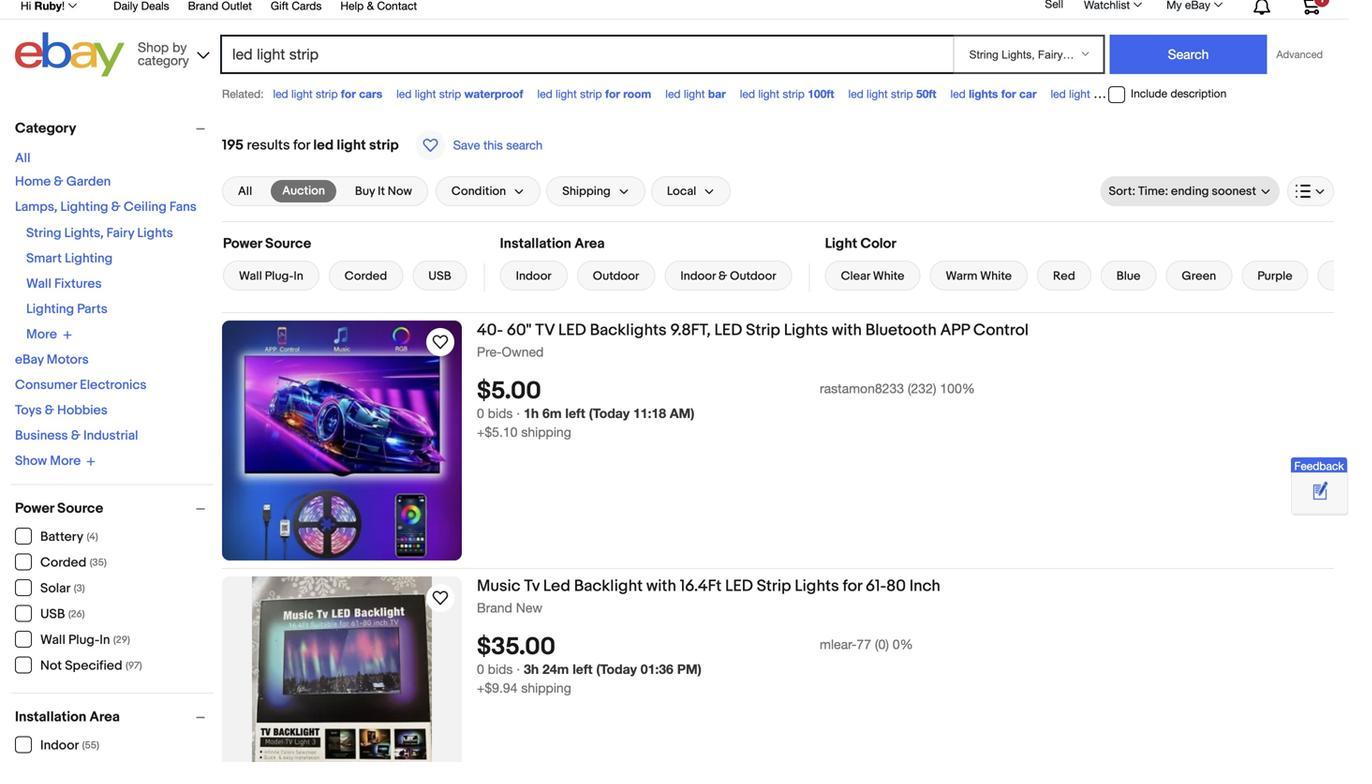 Task type: vqa. For each thing, say whether or not it's contained in the screenshot.
Black at left
no



Task type: locate. For each thing, give the bounding box(es) containing it.
strip inside 40- 60" tv led backlights 9.8ft,  led strip lights with bluetooth app control pre-owned
[[746, 321, 781, 340]]

in left (29)
[[100, 632, 110, 648]]

0 horizontal spatial with
[[647, 576, 677, 596]]

strip left waterproof
[[439, 87, 461, 100]]

1 vertical spatial bids
[[488, 662, 513, 677]]

more down business & industrial link
[[50, 453, 81, 469]]

area up outdoor link
[[575, 235, 605, 252]]

smart lighting link
[[26, 251, 113, 267]]

listing options selector. list view selected. image
[[1296, 184, 1326, 199]]

with inside 40- 60" tv led backlights 9.8ft,  led strip lights with bluetooth app control pre-owned
[[832, 321, 862, 340]]

installation up indoor (55)
[[15, 709, 86, 726]]

category button
[[15, 120, 214, 137]]

led light strip 50ft
[[849, 87, 937, 100]]

1 vertical spatial with
[[647, 576, 677, 596]]

1 horizontal spatial all link
[[227, 180, 264, 202]]

2 horizontal spatial indoor
[[681, 269, 716, 284]]

16.4ft
[[680, 576, 722, 596]]

0 horizontal spatial all link
[[15, 150, 30, 166]]

corded link
[[329, 261, 403, 291]]

outdoor up backlights
[[593, 269, 640, 284]]

1 · from the top
[[517, 406, 520, 421]]

0 horizontal spatial power
[[15, 500, 54, 517]]

battery
[[40, 529, 83, 545]]

white inside warm white link
[[981, 269, 1012, 284]]

in for wall plug-in
[[294, 269, 303, 284]]

lights inside string lights, fairy lights smart lighting wall fixtures lighting parts
[[137, 225, 173, 241]]

1 vertical spatial shipping
[[521, 680, 572, 696]]

white right clear
[[873, 269, 905, 284]]

backlight
[[574, 576, 643, 596]]

1 vertical spatial left
[[573, 662, 593, 677]]

purple
[[1258, 269, 1293, 284]]

for right results
[[293, 137, 310, 154]]

am)
[[670, 406, 695, 421]]

light for led light strip waterproof
[[415, 87, 436, 100]]

all link up the home
[[15, 150, 30, 166]]

power up "wall plug-in" link
[[223, 235, 262, 252]]

strip down the indoor & outdoor
[[746, 321, 781, 340]]

installation area
[[500, 235, 605, 252], [15, 709, 120, 726]]

bids up +$9.94
[[488, 662, 513, 677]]

all for home & garden link on the left of page
[[15, 150, 30, 166]]

more up ebay motors link
[[26, 327, 57, 343]]

music tv led backlight with 16.4ft led strip lights for 61-80 inch link
[[477, 576, 1335, 599]]

0 vertical spatial (today
[[589, 406, 630, 421]]

1 vertical spatial (today
[[596, 662, 637, 677]]

0 vertical spatial strip
[[746, 321, 781, 340]]

led right related:
[[273, 87, 288, 100]]

light right cars
[[415, 87, 436, 100]]

wall inside "wall plug-in" link
[[239, 269, 262, 284]]

sort:
[[1109, 184, 1136, 198]]

2 shipping from the top
[[521, 680, 572, 696]]

lights inside the music tv led backlight with 16.4ft led strip lights for 61-80 inch brand new
[[795, 576, 840, 596]]

all link for the auction link
[[227, 180, 264, 202]]

sort: time: ending soonest button
[[1101, 176, 1280, 206]]

1 0 from the top
[[477, 406, 484, 421]]

& right "toys"
[[45, 403, 54, 419]]

usb left (26)
[[40, 606, 65, 622]]

indoor for indoor (55)
[[40, 738, 79, 754]]

light left "50ft" at top right
[[867, 87, 888, 100]]

corded for corded (35)
[[40, 555, 87, 571]]

(55)
[[82, 740, 99, 752]]

ceiling
[[124, 199, 167, 215]]

led up auction
[[313, 137, 334, 154]]

0 inside rastamon8233 (232) 100% 0 bids · 1h 6m left (today 11:18 am) +$5.10 shipping
[[477, 406, 484, 421]]

indoor up 9.8ft,
[[681, 269, 716, 284]]

shop by category banner
[[10, 0, 1335, 82]]

plug- inside "wall plug-in" link
[[265, 269, 294, 284]]

3h
[[524, 662, 539, 677]]

2 bids from the top
[[488, 662, 513, 677]]

2 0 from the top
[[477, 662, 484, 677]]

source up "wall plug-in" link
[[265, 235, 311, 252]]

0 vertical spatial bids
[[488, 406, 513, 421]]

& up 40- 60" tv led backlights 9.8ft,  led strip lights with bluetooth app control 'heading'
[[719, 269, 728, 284]]

lights,
[[64, 225, 104, 241]]

buy it now link
[[344, 180, 424, 202]]

electronics
[[80, 377, 147, 393]]

(26)
[[68, 608, 85, 621]]

0 horizontal spatial white
[[873, 269, 905, 284]]

0 vertical spatial shipping
[[521, 424, 572, 440]]

corded left usb link
[[345, 269, 387, 284]]

strip left outdoor
[[1094, 87, 1116, 100]]

led inside the music tv led backlight with 16.4ft led strip lights for 61-80 inch brand new
[[726, 576, 754, 596]]

strip right 16.4ft in the right bottom of the page
[[757, 576, 792, 596]]

0 vertical spatial in
[[294, 269, 303, 284]]

0 vertical spatial 0
[[477, 406, 484, 421]]

in for wall plug-in (29)
[[100, 632, 110, 648]]

1 vertical spatial installation area
[[15, 709, 120, 726]]

time:
[[1139, 184, 1169, 198]]

advanced
[[1277, 48, 1324, 60]]

lights left 61-
[[795, 576, 840, 596]]

light left bar
[[684, 87, 705, 100]]

with inside the music tv led backlight with 16.4ft led strip lights for 61-80 inch brand new
[[647, 576, 677, 596]]

0 up +$9.94
[[477, 662, 484, 677]]

0 inside mlear-77 (0) 0% 0 bids · 3h 24m left (today 01:36 pm) +$9.94 shipping
[[477, 662, 484, 677]]

motors
[[47, 352, 89, 368]]

led for led light strip outdoor
[[1051, 87, 1066, 100]]

lights down "ceiling"
[[137, 225, 173, 241]]

0 horizontal spatial outdoor
[[593, 269, 640, 284]]

01:36
[[641, 662, 674, 677]]

0 up +$5.10
[[477, 406, 484, 421]]

wall plug-in link
[[223, 261, 319, 291]]

all link for home & garden link on the left of page
[[15, 150, 30, 166]]

1 vertical spatial 0
[[477, 662, 484, 677]]

1 horizontal spatial power source
[[223, 235, 311, 252]]

strip left cars
[[316, 87, 338, 100]]

all link down 195
[[227, 180, 264, 202]]

string lights, fairy lights link
[[26, 225, 173, 241]]

ebay
[[15, 352, 44, 368]]

& inside main content
[[719, 269, 728, 284]]

white inside clear white link
[[873, 269, 905, 284]]

0 vertical spatial ·
[[517, 406, 520, 421]]

(today inside rastamon8233 (232) 100% 0 bids · 1h 6m left (today 11:18 am) +$5.10 shipping
[[589, 406, 630, 421]]

light up 195 results for led light strip
[[292, 87, 313, 100]]

0 vertical spatial all link
[[15, 150, 30, 166]]

(today left 11:18
[[589, 406, 630, 421]]

1 vertical spatial lights
[[784, 321, 829, 340]]

1 horizontal spatial corded
[[345, 269, 387, 284]]

area inside main content
[[575, 235, 605, 252]]

0 vertical spatial power
[[223, 235, 262, 252]]

power
[[223, 235, 262, 252], [15, 500, 54, 517]]

1 horizontal spatial area
[[575, 235, 605, 252]]

strip for led light strip 50ft
[[891, 87, 914, 100]]

led right the car
[[1051, 87, 1066, 100]]

None submit
[[1110, 35, 1268, 74]]

power up battery
[[15, 500, 54, 517]]

area up (55)
[[90, 709, 120, 726]]

led for $35.00
[[726, 576, 754, 596]]

clear white
[[841, 269, 905, 284]]

white
[[873, 269, 905, 284], [981, 269, 1012, 284]]

1 horizontal spatial with
[[832, 321, 862, 340]]

led for led light strip waterproof
[[397, 87, 412, 100]]

led for led light strip 50ft
[[849, 87, 864, 100]]

0 horizontal spatial source
[[57, 500, 103, 517]]

0 vertical spatial power source
[[223, 235, 311, 252]]

hobbies
[[57, 403, 108, 419]]

music tv led backlight with 16.4ft led strip lights for 61-80 inch brand new
[[477, 576, 941, 615]]

consumer
[[15, 377, 77, 393]]

1 vertical spatial power source
[[15, 500, 103, 517]]

buy it now
[[355, 184, 412, 198]]

light down search for anything 'text field'
[[556, 87, 577, 100]]

outdoor up 40- 60" tv led backlights 9.8ft,  led strip lights with bluetooth app control 'heading'
[[730, 269, 777, 284]]

installation up indoor link
[[500, 235, 572, 252]]

main content
[[222, 111, 1350, 762]]

77
[[857, 637, 872, 652]]

music
[[477, 576, 521, 596]]

bids inside mlear-77 (0) 0% 0 bids · 3h 24m left (today 01:36 pm) +$9.94 shipping
[[488, 662, 513, 677]]

white right "warm"
[[981, 269, 1012, 284]]

1 horizontal spatial usb
[[429, 269, 452, 284]]

local
[[667, 184, 697, 198]]

light right bar
[[759, 87, 780, 100]]

1 bids from the top
[[488, 406, 513, 421]]

show
[[15, 453, 47, 469]]

1 horizontal spatial plug-
[[265, 269, 294, 284]]

0 vertical spatial usb
[[429, 269, 452, 284]]

1 vertical spatial ·
[[517, 662, 520, 677]]

led right bar
[[740, 87, 756, 100]]

0 horizontal spatial corded
[[40, 555, 87, 571]]

0 vertical spatial with
[[832, 321, 862, 340]]

0 horizontal spatial plug-
[[68, 632, 100, 648]]

usb
[[429, 269, 452, 284], [40, 606, 65, 622]]

1 horizontal spatial indoor
[[516, 269, 552, 284]]

· left 3h
[[517, 662, 520, 677]]

0 horizontal spatial usb
[[40, 606, 65, 622]]

bids up +$5.10
[[488, 406, 513, 421]]

lighting down garden
[[60, 199, 108, 215]]

left right 6m at the left bottom of the page
[[566, 406, 586, 421]]

0 vertical spatial installation
[[500, 235, 572, 252]]

lights inside 40- 60" tv led backlights 9.8ft,  led strip lights with bluetooth app control pre-owned
[[784, 321, 829, 340]]

lights for $5.00
[[784, 321, 829, 340]]

led right waterproof
[[538, 87, 553, 100]]

light right the car
[[1070, 87, 1091, 100]]

0 vertical spatial plug-
[[265, 269, 294, 284]]

solar
[[40, 581, 71, 597]]

strip left "50ft" at top right
[[891, 87, 914, 100]]

lights up rastamon8233
[[784, 321, 829, 340]]

1 vertical spatial all link
[[227, 180, 264, 202]]

led right 16.4ft in the right bottom of the page
[[726, 576, 754, 596]]

soonest
[[1212, 184, 1257, 198]]

0 vertical spatial area
[[575, 235, 605, 252]]

your shopping cart contains 1 item image
[[1300, 0, 1322, 14]]

for left 61-
[[843, 576, 863, 596]]

fixtures
[[54, 276, 102, 292]]

1 vertical spatial source
[[57, 500, 103, 517]]

wall for wall plug-in
[[239, 269, 262, 284]]

power source up battery
[[15, 500, 103, 517]]

all up the home
[[15, 150, 30, 166]]

1 white from the left
[[873, 269, 905, 284]]

1 vertical spatial power
[[15, 500, 54, 517]]

1 vertical spatial more
[[50, 453, 81, 469]]

0 vertical spatial lights
[[137, 225, 173, 241]]

1 vertical spatial strip
[[757, 576, 792, 596]]

1 horizontal spatial power
[[223, 235, 262, 252]]

2 vertical spatial lights
[[795, 576, 840, 596]]

installation area up indoor (55)
[[15, 709, 120, 726]]

with left bluetooth
[[832, 321, 862, 340]]

shipping inside mlear-77 (0) 0% 0 bids · 3h 24m left (today 01:36 pm) +$9.94 shipping
[[521, 680, 572, 696]]

corded
[[345, 269, 387, 284], [40, 555, 87, 571]]

1 horizontal spatial installation
[[500, 235, 572, 252]]

led for led lights for car
[[951, 87, 966, 100]]

1 horizontal spatial source
[[265, 235, 311, 252]]

shipping down 24m at the bottom of page
[[521, 680, 572, 696]]

light
[[292, 87, 313, 100], [415, 87, 436, 100], [556, 87, 577, 100], [684, 87, 705, 100], [759, 87, 780, 100], [867, 87, 888, 100], [1070, 87, 1091, 100], [337, 137, 366, 154]]

1 vertical spatial usb
[[40, 606, 65, 622]]

0 horizontal spatial indoor
[[40, 738, 79, 754]]

0 vertical spatial source
[[265, 235, 311, 252]]

0 vertical spatial left
[[566, 406, 586, 421]]

local button
[[651, 176, 731, 206]]

0 vertical spatial installation area
[[500, 235, 605, 252]]

lighting down lights,
[[65, 251, 113, 267]]

toys & hobbies link
[[15, 403, 108, 419]]

(today
[[589, 406, 630, 421], [596, 662, 637, 677]]

0 horizontal spatial in
[[100, 632, 110, 648]]

0 vertical spatial corded
[[345, 269, 387, 284]]

in left corded link
[[294, 269, 303, 284]]

(35)
[[90, 557, 107, 569]]

· inside mlear-77 (0) 0% 0 bids · 3h 24m left (today 01:36 pm) +$9.94 shipping
[[517, 662, 520, 677]]

all
[[15, 150, 30, 166], [238, 184, 252, 198]]

strip for $5.00
[[746, 321, 781, 340]]

1 horizontal spatial all
[[238, 184, 252, 198]]

indoor left (55)
[[40, 738, 79, 754]]

1 horizontal spatial in
[[294, 269, 303, 284]]

business & industrial link
[[15, 428, 138, 444]]

shipping down 6m at the left bottom of the page
[[521, 424, 572, 440]]

0 vertical spatial all
[[15, 150, 30, 166]]

1 outdoor from the left
[[593, 269, 640, 284]]

led right room
[[666, 87, 681, 100]]

1 vertical spatial in
[[100, 632, 110, 648]]

left inside rastamon8233 (232) 100% 0 bids · 1h 6m left (today 11:18 am) +$5.10 shipping
[[566, 406, 586, 421]]

lighting up more button at the left
[[26, 301, 74, 317]]

warm white
[[946, 269, 1012, 284]]

1 horizontal spatial white
[[981, 269, 1012, 284]]

indoor
[[516, 269, 552, 284], [681, 269, 716, 284], [40, 738, 79, 754]]

indoor up tv
[[516, 269, 552, 284]]

strip down search for anything 'text field'
[[580, 87, 602, 100]]

ebay motors link
[[15, 352, 89, 368]]

2 white from the left
[[981, 269, 1012, 284]]

led right 9.8ft,
[[715, 321, 743, 340]]

led right 100ft
[[849, 87, 864, 100]]

tv
[[524, 576, 540, 596]]

led left lights on the right top
[[951, 87, 966, 100]]

strip inside the music tv led backlight with 16.4ft led strip lights for 61-80 inch brand new
[[757, 576, 792, 596]]

lights
[[137, 225, 173, 241], [784, 321, 829, 340], [795, 576, 840, 596]]

music tv led backlight with 16.4ft led strip lights for 61-80 inch image
[[252, 576, 432, 762]]

1 horizontal spatial outdoor
[[730, 269, 777, 284]]

clear
[[841, 269, 871, 284]]

with left 16.4ft in the right bottom of the page
[[647, 576, 677, 596]]

plug- up not specified (97)
[[68, 632, 100, 648]]

100%
[[941, 381, 976, 396]]

source up battery (4)
[[57, 500, 103, 517]]

2 · from the top
[[517, 662, 520, 677]]

bar
[[709, 87, 726, 100]]

left right 24m at the bottom of page
[[573, 662, 593, 677]]

all down 195
[[238, 184, 252, 198]]

shop by category button
[[129, 32, 214, 73]]

1 vertical spatial plug-
[[68, 632, 100, 648]]

Auction selected text field
[[282, 183, 325, 200]]

0 horizontal spatial all
[[15, 150, 30, 166]]

power source up "wall plug-in" link
[[223, 235, 311, 252]]

strip left 100ft
[[783, 87, 805, 100]]

usb up watch 40- 60" tv led backlights 9.8ft,  led strip lights with bluetooth app control image
[[429, 269, 452, 284]]

1 vertical spatial all
[[238, 184, 252, 198]]

0 horizontal spatial area
[[90, 709, 120, 726]]

1 shipping from the top
[[521, 424, 572, 440]]

shop by category
[[138, 39, 189, 68]]

for left the car
[[1002, 87, 1017, 100]]

light for led light bar
[[684, 87, 705, 100]]

bids
[[488, 406, 513, 421], [488, 662, 513, 677]]

fans
[[170, 199, 197, 215]]

power source
[[223, 235, 311, 252], [15, 500, 103, 517]]

1 vertical spatial corded
[[40, 555, 87, 571]]

plug- left corded link
[[265, 269, 294, 284]]

0 horizontal spatial installation
[[15, 709, 86, 726]]

related:
[[222, 87, 264, 100]]

(today left 01:36
[[596, 662, 637, 677]]

led right cars
[[397, 87, 412, 100]]

corded up 'solar (3)'
[[40, 555, 87, 571]]

outdoor
[[593, 269, 640, 284], [730, 269, 777, 284]]

business
[[15, 428, 68, 444]]

installation area up indoor link
[[500, 235, 605, 252]]

Search for anything text field
[[223, 37, 950, 72]]

· left 1h
[[517, 406, 520, 421]]



Task type: describe. For each thing, give the bounding box(es) containing it.
waterproof
[[465, 87, 524, 100]]

light for led light strip outdoor
[[1070, 87, 1091, 100]]

save this search
[[453, 138, 543, 152]]

white for warm white
[[981, 269, 1012, 284]]

smart
[[26, 251, 62, 267]]

& up fairy
[[111, 199, 121, 215]]

9.8ft,
[[671, 321, 711, 340]]

ending
[[1172, 184, 1210, 198]]

strip for led light strip waterproof
[[439, 87, 461, 100]]

& down the hobbies
[[71, 428, 81, 444]]

(232)
[[908, 381, 937, 396]]

led light strip waterproof
[[397, 87, 524, 100]]

corded for corded
[[345, 269, 387, 284]]

left inside mlear-77 (0) 0% 0 bids · 3h 24m left (today 01:36 pm) +$9.94 shipping
[[573, 662, 593, 677]]

light color
[[826, 235, 897, 252]]

lamps, lighting & ceiling fans
[[15, 199, 197, 215]]

195
[[222, 137, 244, 154]]

wall inside string lights, fairy lights smart lighting wall fixtures lighting parts
[[26, 276, 51, 292]]

1 vertical spatial installation
[[15, 709, 86, 726]]

light for led light strip 50ft
[[867, 87, 888, 100]]

led light strip 100ft
[[740, 87, 835, 100]]

led for led light strip for cars
[[273, 87, 288, 100]]

strip for $35.00
[[757, 576, 792, 596]]

watch 40- 60" tv led backlights 9.8ft,  led strip lights with bluetooth app control image
[[429, 331, 452, 353]]

more button
[[26, 327, 72, 343]]

0 vertical spatial more
[[26, 327, 57, 343]]

outdoor
[[1119, 87, 1162, 100]]

my ebay image
[[1215, 2, 1223, 7]]

(29)
[[113, 634, 130, 646]]

(4)
[[87, 531, 98, 543]]

wall for wall plug-in (29)
[[40, 632, 65, 648]]

show more
[[15, 453, 81, 469]]

61-
[[866, 576, 887, 596]]

main content containing $5.00
[[222, 111, 1350, 762]]

search
[[507, 138, 543, 152]]

40- 60" tv led backlights 9.8ft,  led strip lights with bluetooth app control heading
[[477, 321, 1029, 340]]

60"
[[507, 321, 532, 340]]

& right the home
[[54, 174, 63, 190]]

red link
[[1038, 261, 1092, 291]]

80
[[887, 576, 906, 596]]

40- 60" tv led backlights 9.8ft,  led strip lights with bluetooth app control link
[[477, 321, 1335, 344]]

category
[[15, 120, 76, 137]]

not specified (97)
[[40, 658, 142, 674]]

(today inside mlear-77 (0) 0% 0 bids · 3h 24m left (today 01:36 pm) +$9.94 shipping
[[596, 662, 637, 677]]

· inside rastamon8233 (232) 100% 0 bids · 1h 6m left (today 11:18 am) +$5.10 shipping
[[517, 406, 520, 421]]

40- 60" tv led backlights 9.8ft,  led strip lights with bluetooth app control pre-owned
[[477, 321, 1029, 359]]

white for clear white
[[873, 269, 905, 284]]

yel
[[1334, 269, 1350, 284]]

shop
[[138, 39, 169, 55]]

indoor & outdoor
[[681, 269, 777, 284]]

for inside the music tv led backlight with 16.4ft led strip lights for 61-80 inch brand new
[[843, 576, 863, 596]]

led for led light bar
[[666, 87, 681, 100]]

clear white link
[[826, 261, 921, 291]]

home
[[15, 174, 51, 190]]

new
[[516, 600, 543, 615]]

save this search button
[[410, 129, 549, 161]]

auction
[[282, 184, 325, 198]]

lights
[[969, 87, 999, 100]]

lamps,
[[15, 199, 57, 215]]

consumer electronics link
[[15, 377, 147, 393]]

all for the auction link
[[238, 184, 252, 198]]

1 vertical spatial area
[[90, 709, 120, 726]]

strip for led light strip for cars
[[316, 87, 338, 100]]

battery (4)
[[40, 529, 98, 545]]

1h
[[524, 406, 539, 421]]

category
[[138, 52, 189, 68]]

2 vertical spatial lighting
[[26, 301, 74, 317]]

room
[[624, 87, 652, 100]]

indoor for indoor & outdoor
[[681, 269, 716, 284]]

strip for led light strip for room
[[580, 87, 602, 100]]

plug- for wall plug-in (29)
[[68, 632, 100, 648]]

outdoor link
[[577, 261, 656, 291]]

usb for usb
[[429, 269, 452, 284]]

(0)
[[875, 637, 889, 652]]

blue link
[[1101, 261, 1157, 291]]

home & garden
[[15, 174, 111, 190]]

pre-
[[477, 344, 502, 359]]

+$9.94
[[477, 680, 518, 696]]

led right tv
[[559, 321, 587, 340]]

$35.00
[[477, 633, 556, 662]]

$5.00
[[477, 377, 542, 406]]

yel link
[[1319, 261, 1350, 291]]

save
[[453, 138, 480, 152]]

light for led light strip 100ft
[[759, 87, 780, 100]]

+$5.10
[[477, 424, 518, 440]]

warm white link
[[930, 261, 1028, 291]]

2 outdoor from the left
[[730, 269, 777, 284]]

0 horizontal spatial power source
[[15, 500, 103, 517]]

condition
[[452, 184, 506, 198]]

led for led light strip 100ft
[[740, 87, 756, 100]]

usb for usb (26)
[[40, 606, 65, 622]]

warm
[[946, 269, 978, 284]]

purple link
[[1242, 261, 1309, 291]]

watchlist image
[[1134, 2, 1143, 7]]

strip up buy it now
[[369, 137, 399, 154]]

shipping inside rastamon8233 (232) 100% 0 bids · 1h 6m left (today 11:18 am) +$5.10 shipping
[[521, 424, 572, 440]]

0 horizontal spatial installation area
[[15, 709, 120, 726]]

color
[[861, 235, 897, 252]]

condition button
[[436, 176, 541, 206]]

1 vertical spatial lighting
[[65, 251, 113, 267]]

home & garden link
[[15, 174, 111, 190]]

installation area button
[[15, 709, 214, 726]]

40- 60" tv led backlights 9.8ft,  led strip lights with bluetooth app control image
[[222, 321, 462, 561]]

installation inside main content
[[500, 235, 572, 252]]

bids inside rastamon8233 (232) 100% 0 bids · 1h 6m left (today 11:18 am) +$5.10 shipping
[[488, 406, 513, 421]]

led for led light strip for room
[[538, 87, 553, 100]]

light
[[826, 235, 858, 252]]

watch music tv led backlight with 16.4ft led strip lights for 61-80 inch image
[[429, 587, 452, 609]]

light for led light strip for cars
[[292, 87, 313, 100]]

(97)
[[126, 660, 142, 672]]

music tv led backlight with 16.4ft led strip lights for 61-80 inch heading
[[477, 576, 941, 596]]

show more button
[[15, 453, 96, 469]]

light up buy
[[337, 137, 366, 154]]

100ft
[[808, 87, 835, 100]]

led lights for car
[[951, 87, 1037, 100]]

string lights, fairy lights smart lighting wall fixtures lighting parts
[[26, 225, 173, 317]]

auction link
[[271, 180, 336, 202]]

string
[[26, 225, 61, 241]]

shipping button
[[547, 176, 646, 206]]

for left room
[[606, 87, 621, 100]]

red
[[1054, 269, 1076, 284]]

wall plug-in
[[239, 269, 303, 284]]

rastamon8233
[[820, 381, 905, 396]]

strip for led light strip 100ft
[[783, 87, 805, 100]]

led inside main content
[[313, 137, 334, 154]]

indoor link
[[500, 261, 568, 291]]

lights for $35.00
[[795, 576, 840, 596]]

none submit inside shop by category banner
[[1110, 35, 1268, 74]]

advanced link
[[1268, 36, 1333, 73]]

lighting parts link
[[26, 301, 108, 317]]

specified
[[65, 658, 122, 674]]

led light strip for cars
[[273, 87, 383, 100]]

account navigation
[[10, 0, 1335, 20]]

corded (35)
[[40, 555, 107, 571]]

1 horizontal spatial installation area
[[500, 235, 605, 252]]

indoor & outdoor link
[[665, 261, 793, 291]]

green link
[[1166, 261, 1233, 291]]

0 vertical spatial lighting
[[60, 199, 108, 215]]

mlear-77 (0) 0% 0 bids · 3h 24m left (today 01:36 pm) +$9.94 shipping
[[477, 637, 914, 696]]

indoor for indoor
[[516, 269, 552, 284]]

for left cars
[[341, 87, 356, 100]]

led for $5.00
[[715, 321, 743, 340]]

24m
[[543, 662, 569, 677]]

plug- for wall plug-in
[[265, 269, 294, 284]]

light for led light strip for room
[[556, 87, 577, 100]]

strip for led light strip outdoor
[[1094, 87, 1116, 100]]

shipping
[[563, 184, 611, 198]]



